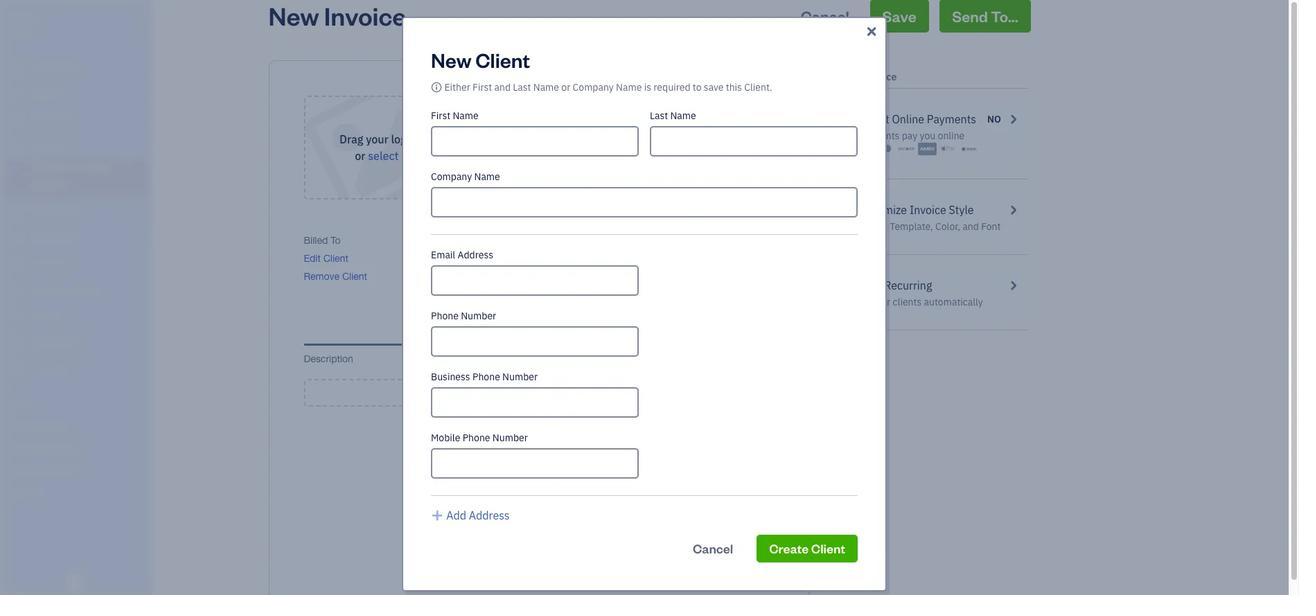 Task type: vqa. For each thing, say whether or not it's contained in the screenshot.
INVOICES image
no



Task type: describe. For each thing, give the bounding box(es) containing it.
1 vertical spatial first
[[431, 110, 451, 122]]

payment image
[[9, 204, 26, 218]]

save
[[883, 6, 917, 26]]

either
[[445, 81, 470, 94]]

chevronright image for make recurring
[[1007, 277, 1020, 294]]

edit client button
[[304, 252, 348, 265]]

no
[[988, 113, 1002, 125]]

address for add address
[[469, 509, 510, 523]]

Mobile Phone Number text field
[[431, 448, 639, 479]]

for
[[826, 71, 840, 83]]

phone for mobile
[[463, 432, 490, 444]]

add address
[[446, 509, 510, 523]]

edit business information
[[663, 121, 774, 132]]

First Name text field
[[431, 126, 639, 157]]

make recurring
[[855, 279, 932, 292]]

let clients pay you online
[[855, 130, 965, 142]]

name left is
[[616, 81, 642, 94]]

this
[[726, 81, 742, 94]]

paintbrush image
[[834, 202, 847, 218]]

money image
[[9, 310, 26, 324]]

name for company name
[[474, 171, 500, 183]]

template,
[[890, 220, 933, 233]]

freshbooks image
[[65, 573, 87, 590]]

mastercard image
[[876, 142, 895, 156]]

last name
[[650, 110, 696, 122]]

Enter an Invoice # text field
[[544, 247, 583, 259]]

report image
[[9, 362, 26, 376]]

or
[[562, 81, 571, 94]]

business phone number
[[431, 371, 538, 383]]

timer image
[[9, 283, 26, 297]]

accept
[[855, 112, 890, 126]]

send
[[952, 6, 988, 26]]

remove
[[304, 271, 340, 282]]

cancel for create client
[[693, 541, 733, 557]]

new
[[431, 46, 472, 73]]

bank connections image
[[10, 464, 148, 475]]

issue
[[474, 235, 497, 246]]

total
[[655, 487, 675, 498]]

client right new
[[476, 46, 530, 73]]

accept online payments
[[855, 112, 977, 126]]

first name
[[431, 110, 479, 122]]

a for discount
[[629, 444, 634, 455]]

cancel for save
[[801, 6, 850, 26]]

invoice inside settings for this invoice
[[864, 71, 897, 83]]

phone for business
[[473, 371, 500, 383]]

1 horizontal spatial last
[[650, 110, 668, 122]]

style
[[949, 203, 974, 217]]

make
[[855, 279, 882, 292]]

change template, color, and font
[[855, 220, 1001, 233]]

items and services image
[[10, 442, 148, 453]]

date of issue
[[440, 235, 497, 246]]

dashboard image
[[9, 60, 26, 74]]

chevronright image for no
[[1007, 111, 1020, 128]]

settings
[[826, 51, 883, 70]]

business inside button
[[683, 121, 722, 132]]

cancel button for create client
[[681, 535, 746, 563]]

name for first name
[[453, 110, 479, 122]]

$0.00
[[750, 539, 774, 550]]

1 vertical spatial date
[[460, 277, 480, 288]]

save
[[704, 81, 724, 94]]

Reference Number text field
[[544, 290, 641, 301]]

plus image for add address
[[431, 507, 444, 524]]

bill your clients automatically
[[855, 296, 983, 308]]

pwau owner
[[11, 12, 43, 38]]

rate
[[615, 353, 635, 365]]

1 vertical spatial clients
[[893, 296, 922, 308]]

color,
[[936, 220, 961, 233]]

your
[[871, 296, 891, 308]]

a for line
[[544, 384, 552, 401]]

line
[[555, 384, 582, 401]]

plus image for add a line
[[496, 386, 512, 400]]

Phone Number text field
[[431, 326, 639, 357]]

to
[[331, 235, 341, 246]]

project image
[[9, 257, 26, 271]]

online
[[938, 130, 965, 142]]

reference
[[544, 277, 588, 288]]

bill
[[855, 296, 869, 308]]

apple pay image
[[939, 142, 958, 156]]

edit inside button
[[663, 121, 680, 132]]

chevronright image for customize invoice style
[[1007, 202, 1020, 218]]

estimate image
[[9, 113, 26, 127]]

add address button
[[431, 507, 510, 524]]

to...
[[991, 6, 1019, 26]]

mobile
[[431, 432, 460, 444]]

add a discount
[[608, 444, 675, 455]]

Company Name text field
[[431, 187, 858, 218]]

business inside new client "dialog"
[[431, 371, 470, 383]]

add a line button
[[304, 379, 774, 407]]

add a discount button
[[608, 444, 675, 456]]

visa image
[[855, 142, 874, 156]]

add for add address
[[446, 509, 466, 523]]

email
[[431, 249, 455, 261]]

american express image
[[918, 142, 937, 156]]

name for last name
[[671, 110, 696, 122]]

0 vertical spatial number
[[461, 310, 496, 322]]



Task type: locate. For each thing, give the bounding box(es) containing it.
1 vertical spatial a
[[544, 384, 552, 401]]

1 horizontal spatial a
[[544, 384, 552, 401]]

create
[[770, 541, 809, 557]]

phone up 'business phone number' text box
[[473, 371, 500, 383]]

information
[[725, 121, 774, 132]]

automatically
[[924, 296, 983, 308]]

edit down billed
[[304, 253, 321, 264]]

Email Address text field
[[431, 265, 639, 296]]

2 horizontal spatial add
[[608, 444, 626, 455]]

1 horizontal spatial invoice
[[910, 203, 947, 217]]

1 horizontal spatial business
[[683, 121, 722, 132]]

first down "primary" icon
[[431, 110, 451, 122]]

select
[[368, 149, 399, 163]]

0 vertical spatial company
[[573, 81, 614, 94]]

1 horizontal spatial edit
[[663, 121, 680, 132]]

name down required
[[671, 110, 696, 122]]

cancel button
[[789, 0, 862, 33], [681, 535, 746, 563]]

edit inside billed to edit client remove client
[[304, 253, 321, 264]]

a inside button
[[544, 384, 552, 401]]

cancel
[[801, 6, 850, 26], [693, 541, 733, 557]]

pwau for pwau
[[746, 96, 774, 107]]

date right due at the left of page
[[460, 277, 480, 288]]

phone number
[[431, 310, 496, 322]]

new client
[[431, 46, 530, 73]]

number for mobile phone number
[[493, 432, 528, 444]]

0 horizontal spatial invoice
[[864, 71, 897, 83]]

pwau up owner
[[11, 12, 43, 26]]

team members image
[[10, 420, 148, 431]]

plus image inside the 'add a line' button
[[496, 386, 512, 400]]

0 vertical spatial add
[[515, 384, 541, 401]]

cancel button left the $0.00
[[681, 535, 746, 563]]

company
[[573, 81, 614, 94], [431, 171, 472, 183]]

settings for this invoice
[[826, 51, 897, 83]]

cancel button left close 'image'
[[789, 0, 862, 33]]

to
[[693, 81, 702, 94]]

address down mobile phone number text box
[[469, 509, 510, 523]]

last left "or"
[[513, 81, 531, 94]]

main element
[[0, 0, 187, 595]]

chart image
[[9, 336, 26, 350]]

number down due date in the top of the page
[[461, 310, 496, 322]]

name
[[534, 81, 559, 94], [616, 81, 642, 94], [453, 110, 479, 122], [671, 110, 696, 122], [474, 171, 500, 183]]

business
[[683, 121, 722, 132], [431, 371, 470, 383]]

2 vertical spatial phone
[[463, 432, 490, 444]]

2 horizontal spatial a
[[629, 444, 634, 455]]

new client dialog
[[0, 0, 1289, 595]]

date
[[440, 235, 460, 246], [460, 277, 480, 288]]

pay
[[902, 130, 918, 142]]

invoice image
[[9, 139, 26, 153]]

1 horizontal spatial and
[[963, 220, 979, 233]]

1 chevronright image from the top
[[1007, 111, 1020, 128]]

client.
[[745, 81, 773, 94]]

a inside button
[[629, 444, 634, 455]]

0 vertical spatial invoice
[[864, 71, 897, 83]]

0.00
[[755, 487, 774, 498]]

add inside button
[[608, 444, 626, 455]]

0 vertical spatial clients
[[871, 130, 900, 142]]

edit business information button
[[663, 121, 774, 133]]

primary image
[[431, 81, 442, 94]]

email address
[[431, 249, 493, 261]]

1 horizontal spatial first
[[473, 81, 492, 94]]

Last Name text field
[[650, 126, 858, 157]]

clients
[[871, 130, 900, 142], [893, 296, 922, 308]]

onlinesales image
[[834, 111, 847, 128]]

clients down recurring
[[893, 296, 922, 308]]

client inside 'button'
[[811, 541, 846, 557]]

1 vertical spatial invoice
[[910, 203, 947, 217]]

create client
[[770, 541, 846, 557]]

0 horizontal spatial and
[[495, 81, 511, 94]]

client right "remove" at left top
[[342, 271, 367, 282]]

file
[[410, 149, 426, 163]]

client right create
[[811, 541, 846, 557]]

0 horizontal spatial business
[[431, 371, 470, 383]]

0 vertical spatial chevronright image
[[1007, 111, 1020, 128]]

date up email
[[440, 235, 460, 246]]

3 chevronright image from the top
[[1007, 277, 1020, 294]]

0 vertical spatial pwau
[[11, 12, 43, 26]]

0 vertical spatial cancel
[[801, 6, 850, 26]]

last down is
[[650, 110, 668, 122]]

a left line in the left bottom of the page
[[544, 384, 552, 401]]

number
[[461, 310, 496, 322], [503, 371, 538, 383], [493, 432, 528, 444]]

pwau for pwau owner
[[11, 12, 43, 26]]

0 vertical spatial phone
[[431, 310, 459, 322]]

bank image
[[960, 142, 979, 156]]

edit
[[663, 121, 680, 132], [304, 253, 321, 264]]

last
[[513, 81, 531, 94], [650, 110, 668, 122]]

due
[[440, 277, 457, 288]]

phone
[[431, 310, 459, 322], [473, 371, 500, 383], [463, 432, 490, 444]]

send to...
[[952, 6, 1019, 26]]

client image
[[9, 87, 26, 100]]

chevronright image
[[1007, 111, 1020, 128], [1007, 202, 1020, 218], [1007, 277, 1020, 294]]

company name
[[431, 171, 500, 183]]

0 horizontal spatial company
[[431, 171, 472, 183]]

2 chevronright image from the top
[[1007, 202, 1020, 218]]

0 horizontal spatial plus image
[[431, 507, 444, 524]]

address
[[458, 249, 493, 261], [469, 509, 510, 523]]

0 horizontal spatial pwau
[[11, 12, 43, 26]]

mobile phone number
[[431, 432, 528, 444]]

number up 'business phone number' text box
[[503, 371, 538, 383]]

first
[[473, 81, 492, 94], [431, 110, 451, 122]]

owner
[[11, 28, 37, 38]]

pwau inside "main" element
[[11, 12, 43, 26]]

company right "or"
[[573, 81, 614, 94]]

0 vertical spatial a
[[401, 149, 408, 163]]

due date
[[440, 277, 480, 288]]

address inside button
[[469, 509, 510, 523]]

1 horizontal spatial cancel
[[801, 6, 850, 26]]

1 vertical spatial chevronright image
[[1007, 202, 1020, 218]]

and down new client
[[495, 81, 511, 94]]

this
[[843, 71, 862, 83]]

add a line
[[515, 384, 582, 401]]

cancel button for save
[[789, 0, 862, 33]]

a left the file
[[401, 149, 408, 163]]

1 vertical spatial phone
[[473, 371, 500, 383]]

1 horizontal spatial add
[[515, 384, 541, 401]]

0 horizontal spatial a
[[401, 149, 408, 163]]

add inside new client "dialog"
[[446, 509, 466, 523]]

invoice up change template, color, and font
[[910, 203, 947, 217]]

0 vertical spatial address
[[458, 249, 493, 261]]

pwau
[[11, 12, 43, 26], [746, 96, 774, 107]]

business up mobile
[[431, 371, 470, 383]]

payments
[[927, 112, 977, 126]]

expense image
[[9, 231, 26, 245]]

name left "or"
[[534, 81, 559, 94]]

1 horizontal spatial pwau
[[746, 96, 774, 107]]

you
[[920, 130, 936, 142]]

0 horizontal spatial last
[[513, 81, 531, 94]]

name down the first name text box
[[474, 171, 500, 183]]

number up mobile phone number text box
[[493, 432, 528, 444]]

font
[[982, 220, 1001, 233]]

close image
[[865, 24, 879, 40]]

1 horizontal spatial company
[[573, 81, 614, 94]]

invoice right this
[[864, 71, 897, 83]]

add for add a line
[[515, 384, 541, 401]]

0 vertical spatial business
[[683, 121, 722, 132]]

phone down due at the left of page
[[431, 310, 459, 322]]

name down either
[[453, 110, 479, 122]]

client
[[476, 46, 530, 73], [324, 253, 348, 264], [342, 271, 367, 282], [811, 541, 846, 557]]

2 vertical spatial number
[[493, 432, 528, 444]]

1 vertical spatial company
[[431, 171, 472, 183]]

Issue date in MM/DD/YYYY format text field
[[440, 247, 523, 259]]

billed to edit client remove client
[[304, 235, 367, 282]]

1 horizontal spatial plus image
[[496, 386, 512, 400]]

customize
[[855, 203, 907, 217]]

apps image
[[10, 398, 148, 409]]

0 vertical spatial date
[[440, 235, 460, 246]]

add for add a discount
[[608, 444, 626, 455]]

0 vertical spatial plus image
[[496, 386, 512, 400]]

save button
[[870, 0, 929, 33]]

2 vertical spatial chevronright image
[[1007, 277, 1020, 294]]

discover image
[[897, 142, 916, 156]]

change
[[855, 220, 888, 233]]

1 horizontal spatial cancel button
[[789, 0, 862, 33]]

description
[[304, 353, 353, 365]]

1 vertical spatial cancel button
[[681, 535, 746, 563]]

number for business phone number
[[503, 371, 538, 383]]

1 vertical spatial last
[[650, 110, 668, 122]]

0 vertical spatial cancel button
[[789, 0, 862, 33]]

address for email address
[[458, 249, 493, 261]]

cancel inside new client "dialog"
[[693, 541, 733, 557]]

1 vertical spatial number
[[503, 371, 538, 383]]

and
[[495, 81, 511, 94], [963, 220, 979, 233]]

plus image
[[496, 386, 512, 400], [431, 507, 444, 524]]

business down to
[[683, 121, 722, 132]]

online
[[892, 112, 925, 126]]

0 horizontal spatial first
[[431, 110, 451, 122]]

and inside new client "dialog"
[[495, 81, 511, 94]]

0 horizontal spatial add
[[446, 509, 466, 523]]

1 vertical spatial address
[[469, 509, 510, 523]]

0 vertical spatial and
[[495, 81, 511, 94]]

clients down accept
[[871, 130, 900, 142]]

1 vertical spatial edit
[[304, 253, 321, 264]]

client down to
[[324, 253, 348, 264]]

1 vertical spatial pwau
[[746, 96, 774, 107]]

billed
[[304, 235, 328, 246]]

cancel left the $0.00
[[693, 541, 733, 557]]

1 vertical spatial business
[[431, 371, 470, 383]]

customize invoice style
[[855, 203, 974, 217]]

and down style
[[963, 220, 979, 233]]

settings image
[[10, 487, 148, 498]]

is
[[644, 81, 652, 94]]

let
[[855, 130, 869, 142]]

0 horizontal spatial cancel button
[[681, 535, 746, 563]]

cancel left close 'image'
[[801, 6, 850, 26]]

recurring
[[884, 279, 932, 292]]

0 vertical spatial edit
[[663, 121, 680, 132]]

address down 'date of issue'
[[458, 249, 493, 261]]

remove client button
[[304, 270, 367, 283]]

pwau down client.
[[746, 96, 774, 107]]

2 vertical spatial add
[[446, 509, 466, 523]]

1 vertical spatial add
[[608, 444, 626, 455]]

first right either
[[473, 81, 492, 94]]

phone right mobile
[[463, 432, 490, 444]]

0 horizontal spatial edit
[[304, 253, 321, 264]]

plus image left add address
[[431, 507, 444, 524]]

a for file
[[401, 149, 408, 163]]

1 vertical spatial cancel
[[693, 541, 733, 557]]

send to... button
[[940, 0, 1031, 33]]

1 vertical spatial plus image
[[431, 507, 444, 524]]

0 vertical spatial first
[[473, 81, 492, 94]]

2 vertical spatial a
[[629, 444, 634, 455]]

Business Phone Number text field
[[431, 387, 639, 418]]

required
[[654, 81, 691, 94]]

a left discount
[[629, 444, 634, 455]]

discount
[[637, 444, 675, 455]]

create client button
[[757, 535, 858, 563]]

0 horizontal spatial cancel
[[693, 541, 733, 557]]

company down first name
[[431, 171, 472, 183]]

1 vertical spatial and
[[963, 220, 979, 233]]

select a file
[[368, 149, 426, 163]]

0 vertical spatial last
[[513, 81, 531, 94]]

plus image down business phone number
[[496, 386, 512, 400]]

of
[[463, 235, 471, 246]]

a
[[401, 149, 408, 163], [544, 384, 552, 401], [629, 444, 634, 455]]

edit down required
[[663, 121, 680, 132]]

either first and last name or company name is required to save this client.
[[445, 81, 773, 94]]



